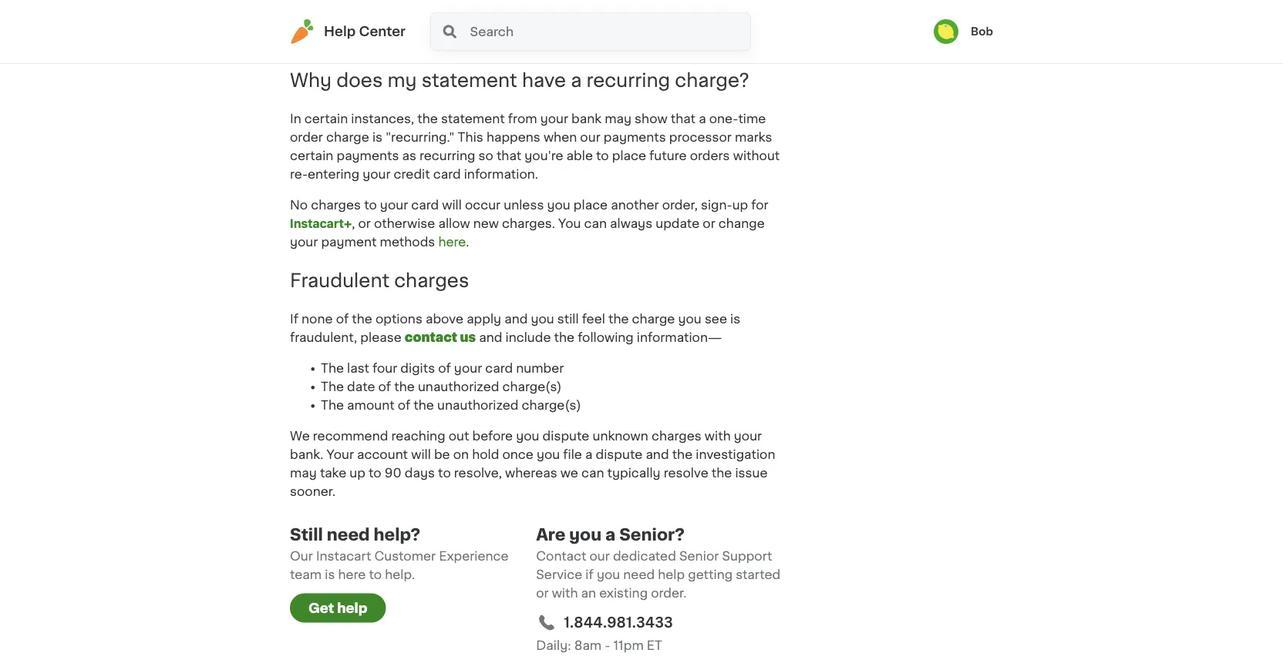 Task type: vqa. For each thing, say whether or not it's contained in the screenshot.
, or otherwise allow new charges. You can always update or change your payment methods
yes



Task type: locate. For each thing, give the bounding box(es) containing it.
is left slightly
[[673, 17, 683, 29]]

is right see
[[730, 313, 740, 326]]

1 vertical spatial statement
[[441, 113, 505, 125]]

0 vertical spatial will
[[442, 199, 462, 211]]

1 weight from the left
[[496, 17, 538, 29]]

0 vertical spatial charge
[[326, 131, 369, 143]]

help up order.
[[658, 569, 685, 582]]

1 vertical spatial order
[[290, 131, 323, 143]]

customer
[[374, 551, 436, 563]]

"recurring."
[[386, 131, 455, 143]]

the left exact
[[567, 17, 588, 29]]

certain up re-
[[290, 150, 333, 162]]

existing
[[599, 588, 648, 600]]

if none of the options above apply and you still feel the charge you see is fraudulent, please
[[290, 313, 740, 344]]

when
[[544, 131, 577, 143]]

0 vertical spatial need
[[327, 527, 370, 544]]

unless
[[504, 199, 544, 211]]

and inside "an item you order is sold by weight and the exact weight is slightly different"
[[541, 17, 564, 29]]

your up when
[[540, 113, 568, 125]]

up up the change
[[732, 199, 748, 211]]

charges inside 'no charges to your card will occur unless you place another order, sign-up for instacart+'
[[311, 199, 361, 211]]

order down in
[[290, 131, 323, 143]]

may down bank.
[[290, 468, 317, 480]]

daily: 8am - 11pm et
[[536, 640, 662, 653]]

0 vertical spatial up
[[732, 199, 748, 211]]

1 vertical spatial card
[[411, 199, 439, 211]]

order,
[[662, 199, 698, 211]]

need up the instacart
[[327, 527, 370, 544]]

order inside in certain instances, the statement from your bank may show that a one-time order charge is "recurring." this happens when our payments processor marks certain payments as recurring so that you're able to place future orders without re-entering your credit card information.
[[290, 131, 323, 143]]

1 horizontal spatial that
[[671, 113, 696, 125]]

1 horizontal spatial payments
[[604, 131, 666, 143]]

show
[[635, 113, 668, 125]]

weight right by
[[496, 17, 538, 29]]

with up investigation
[[705, 431, 731, 443]]

issue
[[735, 468, 768, 480]]

1 horizontal spatial recurring
[[587, 71, 670, 90]]

to up otherwise
[[364, 199, 377, 211]]

0 horizontal spatial dispute
[[543, 431, 589, 443]]

1 vertical spatial will
[[411, 449, 431, 461]]

1 vertical spatial help
[[337, 602, 367, 615]]

a
[[571, 71, 582, 90], [699, 113, 706, 125], [585, 449, 593, 461], [605, 527, 616, 544]]

charge?
[[675, 71, 749, 90]]

0 vertical spatial dispute
[[543, 431, 589, 443]]

fraudulent charges
[[290, 272, 469, 290]]

here down the instacart
[[338, 569, 366, 582]]

entering
[[308, 168, 359, 181]]

0 vertical spatial order
[[398, 17, 431, 29]]

1 horizontal spatial here
[[438, 236, 466, 249]]

recurring down this
[[419, 150, 475, 162]]

bank
[[571, 113, 602, 125]]

,
[[352, 218, 355, 230]]

you up include at the left of page
[[531, 313, 554, 326]]

here .
[[438, 236, 469, 249]]

you up you
[[547, 199, 570, 211]]

et
[[647, 640, 662, 653]]

on
[[453, 449, 469, 461]]

here down allow
[[438, 236, 466, 249]]

0 vertical spatial help
[[658, 569, 685, 582]]

information—
[[637, 332, 722, 344]]

a up processor
[[699, 113, 706, 125]]

will up the days
[[411, 449, 431, 461]]

the up the please
[[352, 313, 372, 326]]

we recommend reaching out before you dispute unknown charges with your bank. your account will be on hold once you file a dispute and the investigation may take up to 90 days to resolve, whereas we can typically resolve the issue sooner.
[[290, 431, 775, 498]]

to inside still need help? our instacart customer experience team is here to help.
[[369, 569, 382, 582]]

or inside the are you a senior? contact our dedicated senior support service if you need help getting started or with an existing order.
[[536, 588, 549, 600]]

charges up above
[[394, 272, 469, 290]]

will up allow
[[442, 199, 462, 211]]

that up processor
[[671, 113, 696, 125]]

get help
[[308, 602, 367, 615]]

1 vertical spatial place
[[574, 199, 608, 211]]

reaching
[[391, 431, 445, 443]]

0 vertical spatial with
[[705, 431, 731, 443]]

number
[[516, 363, 564, 375]]

does
[[336, 71, 383, 90]]

2 vertical spatial the
[[321, 400, 344, 412]]

and inside we recommend reaching out before you dispute unknown charges with your bank. your account will be on hold once you file a dispute and the investigation may take up to 90 days to resolve, whereas we can typically resolve the issue sooner.
[[646, 449, 669, 461]]

support
[[722, 551, 772, 563]]

dispute down unknown at the bottom
[[596, 449, 643, 461]]

are you a senior? contact our dedicated senior support service if you need help getting started or with an existing order.
[[536, 527, 781, 600]]

2 vertical spatial charges
[[652, 431, 702, 443]]

1 vertical spatial recurring
[[419, 150, 475, 162]]

or down service
[[536, 588, 549, 600]]

started
[[736, 569, 781, 582]]

still
[[290, 527, 323, 544]]

charge down instances,
[[326, 131, 369, 143]]

1 vertical spatial charges
[[394, 272, 469, 290]]

of inside if none of the options above apply and you still feel the charge you see is fraudulent, please
[[336, 313, 349, 326]]

card left number
[[485, 363, 513, 375]]

card up otherwise
[[411, 199, 439, 211]]

feel
[[582, 313, 605, 326]]

contact us link
[[405, 332, 476, 344]]

your inside the last four digits of your card number the date of the unauthorized charge(s) the amount of the unauthorized charge(s)
[[454, 363, 482, 375]]

up
[[732, 199, 748, 211], [350, 468, 366, 480]]

the up "recurring."
[[417, 113, 438, 125]]

is left sold
[[434, 17, 444, 29]]

2 vertical spatial card
[[485, 363, 513, 375]]

can inside we recommend reaching out before you dispute unknown charges with your bank. your account will be on hold once you file a dispute and the investigation may take up to 90 days to resolve, whereas we can typically resolve the issue sooner.
[[581, 468, 604, 480]]

can right you
[[584, 218, 607, 230]]

to left help. on the bottom of page
[[369, 569, 382, 582]]

0 vertical spatial can
[[584, 218, 607, 230]]

you right item
[[371, 17, 395, 29]]

1 vertical spatial need
[[623, 569, 655, 582]]

of right none on the top of the page
[[336, 313, 349, 326]]

user avatar image
[[934, 19, 958, 44]]

your up otherwise
[[380, 199, 408, 211]]

to right able
[[596, 150, 609, 162]]

if
[[290, 313, 298, 326]]

can
[[584, 218, 607, 230], [581, 468, 604, 480]]

statement inside in certain instances, the statement from your bank may show that a one-time order charge is "recurring." this happens when our payments processor marks certain payments as recurring so that you're able to place future orders without re-entering your credit card information.
[[441, 113, 505, 125]]

0 horizontal spatial recurring
[[419, 150, 475, 162]]

card right credit
[[433, 168, 461, 181]]

0 horizontal spatial charges
[[311, 199, 361, 211]]

amount
[[347, 400, 395, 412]]

with down service
[[552, 588, 578, 600]]

sooner.
[[290, 486, 336, 498]]

help
[[658, 569, 685, 582], [337, 602, 367, 615]]

the left last at the left bottom of the page
[[321, 363, 344, 375]]

place
[[612, 150, 646, 162], [574, 199, 608, 211]]

0 horizontal spatial up
[[350, 468, 366, 480]]

your down us
[[454, 363, 482, 375]]

0 horizontal spatial or
[[358, 218, 371, 230]]

0 horizontal spatial help
[[337, 602, 367, 615]]

place inside 'no charges to your card will occur unless you place another order, sign-up for instacart+'
[[574, 199, 608, 211]]

0 vertical spatial statement
[[422, 71, 517, 90]]

to inside 'no charges to your card will occur unless you place another order, sign-up for instacart+'
[[364, 199, 377, 211]]

is down instances,
[[372, 131, 382, 143]]

is down the instacart
[[325, 569, 335, 582]]

place left future
[[612, 150, 646, 162]]

order left sold
[[398, 17, 431, 29]]

0 vertical spatial place
[[612, 150, 646, 162]]

help?
[[374, 527, 421, 544]]

1 vertical spatial charge
[[632, 313, 675, 326]]

include
[[506, 332, 551, 344]]

1 vertical spatial can
[[581, 468, 604, 480]]

is inside if none of the options above apply and you still feel the charge you see is fraudulent, please
[[730, 313, 740, 326]]

charges for fraudulent
[[394, 272, 469, 290]]

your up investigation
[[734, 431, 762, 443]]

orders
[[690, 150, 730, 162]]

change
[[719, 218, 765, 230]]

unauthorized up before
[[437, 400, 519, 412]]

certain right in
[[304, 113, 348, 125]]

0 vertical spatial recurring
[[587, 71, 670, 90]]

1 horizontal spatial dispute
[[596, 449, 643, 461]]

charge up information—
[[632, 313, 675, 326]]

place up you
[[574, 199, 608, 211]]

can right we
[[581, 468, 604, 480]]

recurring up show
[[587, 71, 670, 90]]

charges up resolve
[[652, 431, 702, 443]]

1 horizontal spatial help
[[658, 569, 685, 582]]

our down bank
[[580, 131, 600, 143]]

will
[[442, 199, 462, 211], [411, 449, 431, 461]]

may right bank
[[605, 113, 632, 125]]

1 horizontal spatial up
[[732, 199, 748, 211]]

0 vertical spatial our
[[580, 131, 600, 143]]

card inside in certain instances, the statement from your bank may show that a one-time order charge is "recurring." this happens when our payments processor marks certain payments as recurring so that you're able to place future orders without re-entering your credit card information.
[[433, 168, 461, 181]]

is
[[434, 17, 444, 29], [673, 17, 683, 29], [372, 131, 382, 143], [730, 313, 740, 326], [325, 569, 335, 582]]

1 horizontal spatial may
[[605, 113, 632, 125]]

1 horizontal spatial charges
[[394, 272, 469, 290]]

order
[[398, 17, 431, 29], [290, 131, 323, 143]]

help right the get
[[337, 602, 367, 615]]

us
[[460, 332, 476, 344]]

instances,
[[351, 113, 414, 125]]

and up typically
[[646, 449, 669, 461]]

payments up the entering
[[337, 150, 399, 162]]

the up following at the left of page
[[608, 313, 629, 326]]

once
[[502, 449, 534, 461]]

recurring inside in certain instances, the statement from your bank may show that a one-time order charge is "recurring." this happens when our payments processor marks certain payments as recurring so that you're able to place future orders without re-entering your credit card information.
[[419, 150, 475, 162]]

senior?
[[619, 527, 685, 544]]

0 horizontal spatial may
[[290, 468, 317, 480]]

and
[[541, 17, 564, 29], [504, 313, 528, 326], [479, 332, 502, 344], [646, 449, 669, 461]]

hold
[[472, 449, 499, 461]]

unauthorized down digits
[[418, 381, 499, 394]]

1 vertical spatial here
[[338, 569, 366, 582]]

up inside 'no charges to your card will occur unless you place another order, sign-up for instacart+'
[[732, 199, 748, 211]]

1 horizontal spatial need
[[623, 569, 655, 582]]

and up include at the left of page
[[504, 313, 528, 326]]

0 horizontal spatial here
[[338, 569, 366, 582]]

a right file
[[585, 449, 593, 461]]

0 horizontal spatial with
[[552, 588, 578, 600]]

0 horizontal spatial will
[[411, 449, 431, 461]]

take
[[320, 468, 346, 480]]

the down still
[[554, 332, 575, 344]]

0 horizontal spatial weight
[[496, 17, 538, 29]]

a inside the are you a senior? contact our dedicated senior support service if you need help getting started or with an existing order.
[[605, 527, 616, 544]]

you're
[[525, 150, 563, 162]]

update
[[656, 218, 700, 230]]

0 horizontal spatial order
[[290, 131, 323, 143]]

place inside in certain instances, the statement from your bank may show that a one-time order charge is "recurring." this happens when our payments processor marks certain payments as recurring so that you're able to place future orders without re-entering your credit card information.
[[612, 150, 646, 162]]

1 horizontal spatial charge
[[632, 313, 675, 326]]

the up reaching at the bottom left of the page
[[414, 400, 434, 412]]

1 horizontal spatial or
[[536, 588, 549, 600]]

1 vertical spatial payments
[[337, 150, 399, 162]]

to down be
[[438, 468, 451, 480]]

no
[[290, 199, 308, 211]]

card inside the last four digits of your card number the date of the unauthorized charge(s) the amount of the unauthorized charge(s)
[[485, 363, 513, 375]]

1 horizontal spatial weight
[[628, 17, 670, 29]]

instacart image
[[290, 19, 315, 44]]

one-
[[709, 113, 738, 125]]

your down instacart+ link
[[290, 236, 318, 249]]

recurring
[[587, 71, 670, 90], [419, 150, 475, 162]]

a up dedicated at the bottom
[[605, 527, 616, 544]]

1 horizontal spatial order
[[398, 17, 431, 29]]

weight right exact
[[628, 17, 670, 29]]

0 horizontal spatial place
[[574, 199, 608, 211]]

may
[[605, 113, 632, 125], [290, 468, 317, 480]]

you inside "an item you order is sold by weight and the exact weight is slightly different"
[[371, 17, 395, 29]]

our up if
[[590, 551, 610, 563]]

0 vertical spatial may
[[605, 113, 632, 125]]

why
[[290, 71, 332, 90]]

0 vertical spatial card
[[433, 168, 461, 181]]

2 horizontal spatial charges
[[652, 431, 702, 443]]

of
[[336, 313, 349, 326], [438, 363, 451, 375], [378, 381, 391, 394], [398, 400, 410, 412]]

bank.
[[290, 449, 323, 461]]

up right take
[[350, 468, 366, 480]]

0 horizontal spatial need
[[327, 527, 370, 544]]

0 horizontal spatial that
[[497, 150, 521, 162]]

methods
[[380, 236, 435, 249]]

1 horizontal spatial will
[[442, 199, 462, 211]]

0 vertical spatial that
[[671, 113, 696, 125]]

unknown
[[593, 431, 648, 443]]

1 vertical spatial the
[[321, 381, 344, 394]]

1 horizontal spatial with
[[705, 431, 731, 443]]

1 horizontal spatial place
[[612, 150, 646, 162]]

dispute up file
[[543, 431, 589, 443]]

1 the from the top
[[321, 363, 344, 375]]

1 vertical spatial may
[[290, 468, 317, 480]]

unauthorized
[[418, 381, 499, 394], [437, 400, 519, 412]]

and left exact
[[541, 17, 564, 29]]

payments down show
[[604, 131, 666, 143]]

1 vertical spatial dispute
[[596, 449, 643, 461]]

with inside we recommend reaching out before you dispute unknown charges with your bank. your account will be on hold once you file a dispute and the investigation may take up to 90 days to resolve, whereas we can typically resolve the issue sooner.
[[705, 431, 731, 443]]

1 vertical spatial with
[[552, 588, 578, 600]]

0 horizontal spatial charge
[[326, 131, 369, 143]]

bob link
[[934, 19, 993, 44]]

or down 'sign-'
[[703, 218, 715, 230]]

the left date
[[321, 381, 344, 394]]

need down dedicated at the bottom
[[623, 569, 655, 582]]

0 vertical spatial certain
[[304, 113, 348, 125]]

that down happens
[[497, 150, 521, 162]]

from
[[508, 113, 537, 125]]

to inside in certain instances, the statement from your bank may show that a one-time order charge is "recurring." this happens when our payments processor marks certain payments as recurring so that you're able to place future orders without re-entering your credit card information.
[[596, 150, 609, 162]]

1 vertical spatial our
[[590, 551, 610, 563]]

charges up instacart+ link
[[311, 199, 361, 211]]

an
[[581, 588, 596, 600]]

0 vertical spatial payments
[[604, 131, 666, 143]]

we
[[290, 431, 310, 443]]

the up the recommend
[[321, 400, 344, 412]]

0 vertical spatial the
[[321, 363, 344, 375]]

you inside 'no charges to your card will occur unless you place another order, sign-up for instacart+'
[[547, 199, 570, 211]]

need inside the are you a senior? contact our dedicated senior support service if you need help getting started or with an existing order.
[[623, 569, 655, 582]]

credit
[[394, 168, 430, 181]]

dedicated
[[613, 551, 676, 563]]

1 vertical spatial up
[[350, 468, 366, 480]]

different
[[321, 36, 374, 48]]

1 vertical spatial that
[[497, 150, 521, 162]]

need inside still need help? our instacart customer experience team is here to help.
[[327, 527, 370, 544]]

can inside , or otherwise allow new charges. you can always update or change your payment methods
[[584, 218, 607, 230]]

0 vertical spatial charges
[[311, 199, 361, 211]]

1.844.981.3433 link
[[564, 613, 673, 634]]

or right the ,
[[358, 218, 371, 230]]

the inside in certain instances, the statement from your bank may show that a one-time order charge is "recurring." this happens when our payments processor marks certain payments as recurring so that you're able to place future orders without re-entering your credit card information.
[[417, 113, 438, 125]]



Task type: describe. For each thing, give the bounding box(es) containing it.
of right amount
[[398, 400, 410, 412]]

four
[[373, 363, 397, 375]]

able
[[566, 150, 593, 162]]

is inside in certain instances, the statement from your bank may show that a one-time order charge is "recurring." this happens when our payments processor marks certain payments as recurring so that you're able to place future orders without re-entering your credit card information.
[[372, 131, 382, 143]]

exact
[[591, 17, 625, 29]]

last
[[347, 363, 369, 375]]

investigation
[[696, 449, 775, 461]]

daily:
[[536, 640, 571, 653]]

1 vertical spatial certain
[[290, 150, 333, 162]]

our inside in certain instances, the statement from your bank may show that a one-time order charge is "recurring." this happens when our payments processor marks certain payments as recurring so that you're able to place future orders without re-entering your credit card information.
[[580, 131, 600, 143]]

is inside still need help? our instacart customer experience team is here to help.
[[325, 569, 335, 582]]

charges for no
[[311, 199, 361, 211]]

date
[[347, 381, 375, 394]]

of down four
[[378, 381, 391, 394]]

apply
[[467, 313, 501, 326]]

following
[[578, 332, 634, 344]]

the down digits
[[394, 381, 415, 394]]

sign-
[[701, 199, 732, 211]]

and down apply on the top left of page
[[479, 332, 502, 344]]

another
[[611, 199, 659, 211]]

help inside the are you a senior? contact our dedicated senior support service if you need help getting started or with an existing order.
[[658, 569, 685, 582]]

digits
[[401, 363, 435, 375]]

sold
[[447, 17, 474, 29]]

charges inside we recommend reaching out before you dispute unknown charges with your bank. your account will be on hold once you file a dispute and the investigation may take up to 90 days to resolve, whereas we can typically resolve the issue sooner.
[[652, 431, 702, 443]]

a right "have"
[[571, 71, 582, 90]]

time
[[738, 113, 766, 125]]

allow
[[438, 218, 470, 230]]

processor
[[669, 131, 732, 143]]

you
[[558, 218, 581, 230]]

experience
[[439, 551, 509, 563]]

you up contact
[[569, 527, 602, 544]]

days
[[405, 468, 435, 480]]

the inside "an item you order is sold by weight and the exact weight is slightly different"
[[567, 17, 588, 29]]

still
[[557, 313, 579, 326]]

your inside we recommend reaching out before you dispute unknown charges with your bank. your account will be on hold once you file a dispute and the investigation may take up to 90 days to resolve, whereas we can typically resolve the issue sooner.
[[734, 431, 762, 443]]

-
[[605, 640, 610, 653]]

are
[[536, 527, 566, 544]]

may inside in certain instances, the statement from your bank may show that a one-time order charge is "recurring." this happens when our payments processor marks certain payments as recurring so that you're able to place future orders without re-entering your credit card information.
[[605, 113, 632, 125]]

as
[[402, 150, 416, 162]]

our inside the are you a senior? contact our dedicated senior support service if you need help getting started or with an existing order.
[[590, 551, 610, 563]]

this
[[458, 131, 483, 143]]

senior
[[679, 551, 719, 563]]

3 the from the top
[[321, 400, 344, 412]]

up inside we recommend reaching out before you dispute unknown charges with your bank. your account will be on hold once you file a dispute and the investigation may take up to 90 days to resolve, whereas we can typically resolve the issue sooner.
[[350, 468, 366, 480]]

and inside if none of the options above apply and you still feel the charge you see is fraudulent, please
[[504, 313, 528, 326]]

of right digits
[[438, 363, 451, 375]]

service
[[536, 569, 582, 582]]

recommend
[[313, 431, 388, 443]]

help center link
[[290, 19, 406, 44]]

a inside we recommend reaching out before you dispute unknown charges with your bank. your account will be on hold once you file a dispute and the investigation may take up to 90 days to resolve, whereas we can typically resolve the issue sooner.
[[585, 449, 593, 461]]

otherwise
[[374, 218, 435, 230]]

8am
[[574, 640, 602, 653]]

account
[[357, 449, 408, 461]]

.
[[466, 236, 469, 249]]

2 horizontal spatial or
[[703, 218, 715, 230]]

getting
[[688, 569, 733, 582]]

if
[[586, 569, 594, 582]]

slightly
[[687, 17, 732, 29]]

so
[[478, 150, 493, 162]]

0 vertical spatial charge(s)
[[502, 381, 562, 394]]

your inside 'no charges to your card will occur unless you place another order, sign-up for instacart+'
[[380, 199, 408, 211]]

contact us and include the following information—
[[405, 332, 722, 344]]

out
[[449, 431, 469, 443]]

in certain instances, the statement from your bank may show that a one-time order charge is "recurring." this happens when our payments processor marks certain payments as recurring so that you're able to place future orders without re-entering your credit card information.
[[290, 113, 780, 181]]

you up information—
[[678, 313, 702, 326]]

without
[[733, 150, 780, 162]]

please
[[360, 332, 402, 344]]

contact
[[536, 551, 586, 563]]

order inside "an item you order is sold by weight and the exact weight is slightly different"
[[398, 17, 431, 29]]

2 the from the top
[[321, 381, 344, 394]]

get
[[308, 602, 334, 615]]

instacart
[[316, 551, 371, 563]]

re-
[[290, 168, 308, 181]]

may inside we recommend reaching out before you dispute unknown charges with your bank. your account will be on hold once you file a dispute and the investigation may take up to 90 days to resolve, whereas we can typically resolve the issue sooner.
[[290, 468, 317, 480]]

help inside the get help button
[[337, 602, 367, 615]]

fraudulent,
[[290, 332, 357, 344]]

0 horizontal spatial payments
[[337, 150, 399, 162]]

typically
[[607, 468, 661, 480]]

card inside 'no charges to your card will occur unless you place another order, sign-up for instacart+'
[[411, 199, 439, 211]]

will inside we recommend reaching out before you dispute unknown charges with your bank. your account will be on hold once you file a dispute and the investigation may take up to 90 days to resolve, whereas we can typically resolve the issue sooner.
[[411, 449, 431, 461]]

will inside 'no charges to your card will occur unless you place another order, sign-up for instacart+'
[[442, 199, 462, 211]]

you right if
[[597, 569, 620, 582]]

in
[[290, 113, 301, 125]]

90
[[385, 468, 402, 480]]

be
[[434, 449, 450, 461]]

here inside still need help? our instacart customer experience team is here to help.
[[338, 569, 366, 582]]

happens
[[487, 131, 540, 143]]

marks
[[735, 131, 772, 143]]

contact
[[405, 332, 457, 344]]

item
[[340, 17, 368, 29]]

your left credit
[[363, 168, 391, 181]]

0 vertical spatial here
[[438, 236, 466, 249]]

to left the 90
[[369, 468, 382, 480]]

you left file
[[537, 449, 560, 461]]

order.
[[651, 588, 687, 600]]

occur
[[465, 199, 501, 211]]

, or otherwise allow new charges. you can always update or change your payment methods
[[290, 218, 765, 249]]

fraudulent
[[290, 272, 389, 290]]

by
[[477, 17, 493, 29]]

why does my statement have a recurring charge?
[[290, 71, 749, 90]]

none
[[302, 313, 333, 326]]

0 vertical spatial unauthorized
[[418, 381, 499, 394]]

1 vertical spatial unauthorized
[[437, 400, 519, 412]]

Search search field
[[469, 13, 750, 50]]

payment
[[321, 236, 377, 249]]

help.
[[385, 569, 415, 582]]

future
[[649, 150, 687, 162]]

center
[[359, 25, 406, 38]]

a inside in certain instances, the statement from your bank may show that a one-time order charge is "recurring." this happens when our payments processor marks certain payments as recurring so that you're able to place future orders without re-entering your credit card information.
[[699, 113, 706, 125]]

charge inside in certain instances, the statement from your bank may show that a one-time order charge is "recurring." this happens when our payments processor marks certain payments as recurring so that you're able to place future orders without re-entering your credit card information.
[[326, 131, 369, 143]]

your inside , or otherwise allow new charges. you can always update or change your payment methods
[[290, 236, 318, 249]]

resolve
[[664, 468, 708, 480]]

the down investigation
[[712, 468, 732, 480]]

with inside the are you a senior? contact our dedicated senior support service if you need help getting started or with an existing order.
[[552, 588, 578, 600]]

your
[[327, 449, 354, 461]]

charge inside if none of the options above apply and you still feel the charge you see is fraudulent, please
[[632, 313, 675, 326]]

2 weight from the left
[[628, 17, 670, 29]]

team
[[290, 569, 322, 582]]

we
[[560, 468, 578, 480]]

before
[[472, 431, 513, 443]]

1 vertical spatial charge(s)
[[522, 400, 581, 412]]

for
[[751, 199, 769, 211]]

the up resolve
[[672, 449, 693, 461]]

you up once
[[516, 431, 539, 443]]

charges.
[[502, 218, 555, 230]]

information.
[[464, 168, 538, 181]]

my
[[387, 71, 417, 90]]

bob
[[971, 26, 993, 37]]



